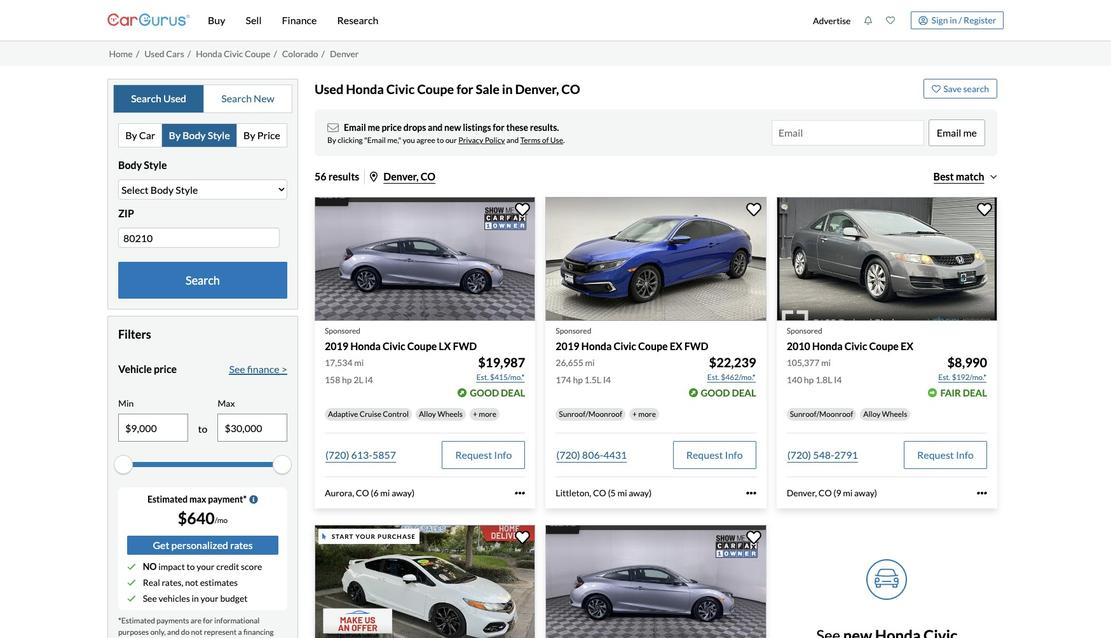 Task type: vqa. For each thing, say whether or not it's contained in the screenshot.
17,534 Mi 158 Hp 2L I4
yes



Task type: describe. For each thing, give the bounding box(es) containing it.
coupe for $8,990
[[869, 340, 899, 352]]

used honda civic coupe for sale in denver, co
[[315, 81, 580, 96]]

adaptive
[[328, 410, 358, 419]]

adaptive cruise control
[[328, 410, 409, 419]]

civic for $8,990
[[845, 340, 867, 352]]

0 vertical spatial your
[[356, 533, 376, 540]]

$640
[[178, 509, 215, 528]]

envelope image
[[327, 122, 339, 133]]

*estimated
[[118, 616, 155, 626]]

2 check image from the top
[[127, 595, 136, 603]]

hp for $22,239
[[573, 375, 583, 385]]

hp for $8,990
[[804, 375, 814, 385]]

sign in / register menu item
[[902, 11, 1004, 29]]

email me button
[[929, 120, 985, 145]]

start
[[332, 533, 354, 540]]

i4 for $19,987
[[365, 375, 373, 385]]

1 vertical spatial in
[[502, 81, 513, 96]]

by car
[[125, 129, 155, 141]]

search used tab
[[114, 85, 204, 112]]

represent
[[204, 628, 237, 637]]

2 vertical spatial to
[[187, 562, 195, 572]]

style inside by body style tab
[[208, 129, 230, 141]]

2010
[[787, 340, 811, 352]]

by for by body style
[[169, 129, 181, 141]]

ellipsis h image for $19,987
[[515, 488, 525, 499]]

see for see finance >
[[229, 363, 245, 375]]

1 check image from the top
[[127, 563, 136, 572]]

aurora,
[[325, 488, 354, 499]]

control
[[383, 410, 409, 419]]

cruise
[[360, 410, 382, 419]]

i4 for $22,239
[[603, 375, 611, 385]]

1 vertical spatial style
[[144, 159, 167, 171]]

cargurus logo homepage link image
[[107, 2, 190, 38]]

not inside *estimated payments are for informational purposes only, and do not represent a financin
[[191, 628, 202, 637]]

buy button
[[198, 0, 236, 41]]

privacy
[[459, 135, 483, 145]]

zip
[[118, 208, 134, 220]]

est. $192/mo.* button
[[938, 371, 987, 384]]

wheels for $19,987
[[438, 410, 463, 419]]

used cars link
[[144, 48, 184, 59]]

$192/mo.*
[[952, 373, 987, 382]]

littleton,
[[556, 488, 591, 499]]

est. for $8,990
[[939, 373, 951, 382]]

sign in / register link
[[911, 11, 1004, 29]]

payments
[[157, 616, 189, 626]]

co for $19,987
[[356, 488, 369, 499]]

1 horizontal spatial and
[[428, 122, 443, 133]]

vehicles
[[159, 593, 190, 604]]

and inside *estimated payments are for informational purposes only, and do not represent a financin
[[167, 628, 180, 637]]

colorado link
[[282, 48, 318, 59]]

$22,239 est. $462/mo.*
[[708, 355, 756, 382]]

by car tab
[[119, 124, 162, 147]]

cargurus logo homepage link link
[[107, 2, 190, 38]]

/ right home link
[[136, 48, 139, 59]]

your for see vehicles in your budget
[[201, 593, 219, 604]]

good deal for $22,239
[[701, 387, 756, 399]]

advertise link
[[806, 3, 858, 38]]

(720) 806-4431 button
[[556, 441, 628, 469]]

search used
[[131, 92, 186, 104]]

tab list containing by car
[[118, 123, 287, 148]]

home link
[[109, 48, 133, 59]]

gray 2010 honda civic coupe ex coupe front-wheel drive 5-speed automatic overdrive image
[[777, 197, 998, 321]]

sell button
[[236, 0, 272, 41]]

request info for $8,990
[[918, 449, 974, 461]]

ex for $8,990
[[901, 340, 914, 352]]

158
[[325, 375, 340, 385]]

0 horizontal spatial price
[[154, 363, 177, 375]]

estimated max payment*
[[147, 494, 247, 505]]

1 horizontal spatial denver,
[[515, 81, 559, 96]]

only,
[[150, 628, 166, 637]]

2 + more from the left
[[633, 410, 656, 419]]

ellipsis h image for $22,239
[[746, 488, 756, 499]]

fwd for $19,987
[[453, 340, 477, 352]]

denver, for denver, co (9 mi away)
[[787, 488, 817, 499]]

56
[[315, 170, 327, 182]]

advertise
[[813, 15, 851, 26]]

denver, co button
[[370, 170, 436, 182]]

for inside *estimated payments are for informational purposes only, and do not represent a financin
[[203, 616, 213, 626]]

1 + more from the left
[[473, 410, 497, 419]]

honda for $8,990
[[813, 340, 843, 352]]

honda right 'cars' at the top left of the page
[[196, 48, 222, 59]]

email me price drops and new listings for these results. by clicking "email me," you agree to our privacy policy and terms of use .
[[327, 122, 565, 145]]

user icon image
[[919, 16, 928, 25]]

home
[[109, 48, 133, 59]]

check image
[[127, 579, 136, 588]]

mi right (5
[[618, 488, 627, 499]]

sign in / register
[[932, 14, 997, 25]]

are
[[191, 616, 202, 626]]

co down agree
[[421, 170, 436, 182]]

est. for $22,239
[[708, 373, 720, 382]]

littleton, co (5 mi away)
[[556, 488, 652, 499]]

(720) for $8,990
[[788, 449, 811, 461]]

1 vertical spatial body
[[118, 159, 142, 171]]

sponsored for $8,990
[[787, 326, 823, 336]]

request info button for $19,987
[[442, 441, 525, 469]]

$22,239
[[709, 355, 756, 370]]

for inside email me price drops and new listings for these results. by clicking "email me," you agree to our privacy policy and terms of use .
[[493, 122, 505, 133]]

informational
[[214, 616, 260, 626]]

deal for $8,990
[[963, 387, 987, 399]]

co for $22,239
[[593, 488, 606, 499]]

alloy wheels for $8,990
[[864, 410, 908, 419]]

see for see vehicles in your budget
[[143, 593, 157, 604]]

see finance > link
[[229, 362, 287, 377]]

2 vertical spatial in
[[192, 593, 199, 604]]

sale
[[476, 81, 500, 96]]

start your purchase
[[332, 533, 416, 540]]

info for $8,990
[[956, 449, 974, 461]]

search
[[964, 83, 989, 94]]

budget
[[220, 593, 248, 604]]

"email
[[364, 135, 386, 145]]

174
[[556, 375, 571, 385]]

email for email me price drops and new listings for these results. by clicking "email me," you agree to our privacy policy and terms of use .
[[344, 122, 366, 133]]

coupe for $19,987
[[407, 340, 437, 352]]

info for $19,987
[[494, 449, 512, 461]]

impact
[[158, 562, 185, 572]]

2 more from the left
[[639, 410, 656, 419]]

drops
[[404, 122, 426, 133]]

2 horizontal spatial and
[[507, 135, 519, 145]]

used inside tab
[[163, 92, 186, 104]]

(5
[[608, 488, 616, 499]]

research button
[[327, 0, 389, 41]]

rates
[[230, 539, 253, 551]]

0 vertical spatial not
[[185, 578, 198, 588]]

sponsored for $22,239
[[556, 326, 592, 336]]

(6
[[371, 488, 379, 499]]

1 horizontal spatial to
[[198, 423, 208, 435]]

search new tab
[[204, 85, 292, 112]]

body style
[[118, 159, 167, 171]]

estimated
[[147, 494, 188, 505]]

body inside tab
[[183, 129, 206, 141]]

/ left denver
[[322, 48, 325, 59]]

min
[[118, 398, 134, 409]]

(720) for $19,987
[[326, 449, 349, 461]]

get
[[153, 539, 169, 551]]

real
[[143, 578, 160, 588]]

$415/mo.*
[[490, 373, 525, 382]]

806-
[[582, 449, 604, 461]]

by body style tab
[[162, 124, 237, 147]]

results.
[[530, 122, 559, 133]]

honda for $22,239
[[582, 340, 612, 352]]

car
[[139, 129, 155, 141]]

fwd for $22,239
[[685, 340, 709, 352]]

26,655
[[556, 357, 584, 368]]

max
[[189, 494, 206, 505]]

away) for $22,239
[[629, 488, 652, 499]]

do
[[181, 628, 190, 637]]

$8,990 est. $192/mo.*
[[939, 355, 987, 382]]

our
[[445, 135, 457, 145]]

request for $19,987
[[455, 449, 492, 461]]

saved cars image
[[887, 16, 896, 25]]

search button
[[118, 262, 287, 299]]

request info button for $8,990
[[904, 441, 987, 469]]

26,655 mi 174 hp 1.5l i4
[[556, 357, 611, 385]]

2l
[[354, 375, 363, 385]]

105,377 mi 140 hp 1.8l i4
[[787, 357, 842, 385]]

mi right the (9
[[843, 488, 853, 499]]

results
[[329, 170, 359, 182]]

menu bar containing buy
[[190, 0, 806, 41]]

140
[[787, 375, 802, 385]]

613-
[[351, 449, 373, 461]]

used left 'cars' at the top left of the page
[[144, 48, 164, 59]]

0 horizontal spatial silver 2019 honda civic coupe lx fwd coupe front-wheel drive continuously variable transmission image
[[315, 197, 536, 321]]

$19,987
[[478, 355, 525, 370]]

2 + from the left
[[633, 410, 637, 419]]

lx
[[439, 340, 451, 352]]

17,534 mi 158 hp 2l i4
[[325, 357, 373, 385]]



Task type: locate. For each thing, give the bounding box(es) containing it.
coupe
[[245, 48, 270, 59], [417, 81, 454, 96], [407, 340, 437, 352], [638, 340, 668, 352], [869, 340, 899, 352]]

fair deal
[[941, 387, 987, 399]]

hp left 2l
[[342, 375, 352, 385]]

1 horizontal spatial good deal
[[701, 387, 756, 399]]

hp inside 105,377 mi 140 hp 1.8l i4
[[804, 375, 814, 385]]

denver, up results.
[[515, 81, 559, 96]]

/ right 'cars' at the top left of the page
[[188, 48, 191, 59]]

request info button for $22,239
[[673, 441, 756, 469]]

body down by car tab
[[118, 159, 142, 171]]

me down the save search
[[964, 126, 977, 138]]

and up agree
[[428, 122, 443, 133]]

away) for $8,990
[[855, 488, 878, 499]]

tab list
[[113, 84, 292, 113], [118, 123, 287, 148]]

0 vertical spatial see
[[229, 363, 245, 375]]

2 horizontal spatial denver,
[[787, 488, 817, 499]]

1 vertical spatial check image
[[127, 595, 136, 603]]

+ more
[[473, 410, 497, 419], [633, 410, 656, 419]]

no
[[143, 562, 157, 572]]

1 alloy from the left
[[419, 410, 436, 419]]

mi inside 26,655 mi 174 hp 1.5l i4
[[585, 357, 595, 368]]

by price tab
[[237, 124, 287, 147]]

2 horizontal spatial deal
[[963, 387, 987, 399]]

mi up 2l
[[354, 357, 364, 368]]

est. $415/mo.* button
[[476, 371, 525, 384]]

0 horizontal spatial (720)
[[326, 449, 349, 461]]

search for search
[[186, 274, 220, 288]]

2 request from the left
[[686, 449, 723, 461]]

search up car
[[131, 92, 161, 104]]

co for $8,990
[[819, 488, 832, 499]]

me,"
[[387, 135, 401, 145]]

by for by car
[[125, 129, 137, 141]]

2 horizontal spatial to
[[437, 135, 444, 145]]

ex for $22,239
[[670, 340, 683, 352]]

0 horizontal spatial see
[[143, 593, 157, 604]]

0 horizontal spatial and
[[167, 628, 180, 637]]

civic for $19,987
[[383, 340, 405, 352]]

1 est. from the left
[[477, 373, 489, 382]]

honda up 26,655 mi 174 hp 1.5l i4 at the bottom of page
[[582, 340, 612, 352]]

3 info from the left
[[956, 449, 974, 461]]

sunroof/moonroof for $8,990
[[790, 410, 854, 419]]

est. for $19,987
[[477, 373, 489, 382]]

in inside menu item
[[950, 14, 957, 25]]

3 hp from the left
[[804, 375, 814, 385]]

1 horizontal spatial more
[[639, 410, 656, 419]]

0 horizontal spatial good deal
[[470, 387, 525, 399]]

honda for $19,987
[[350, 340, 381, 352]]

me inside email me button
[[964, 126, 977, 138]]

coupe inside sponsored 2019 honda civic coupe lx fwd
[[407, 340, 437, 352]]

terms
[[520, 135, 541, 145]]

2 sponsored from the left
[[556, 326, 592, 336]]

est. inside $8,990 est. $192/mo.*
[[939, 373, 951, 382]]

1 horizontal spatial away)
[[629, 488, 652, 499]]

1 info from the left
[[494, 449, 512, 461]]

0 vertical spatial style
[[208, 129, 230, 141]]

a
[[238, 628, 242, 637]]

1 horizontal spatial style
[[208, 129, 230, 141]]

0 horizontal spatial deal
[[501, 387, 525, 399]]

(720) left 613-
[[326, 449, 349, 461]]

1 vertical spatial tab list
[[118, 123, 287, 148]]

personalized
[[171, 539, 228, 551]]

map marker alt image
[[370, 171, 378, 182]]

2 good from the left
[[701, 387, 730, 399]]

1 + from the left
[[473, 410, 478, 419]]

1 horizontal spatial email
[[937, 126, 962, 138]]

2 alloy wheels from the left
[[864, 410, 908, 419]]

away) right (5
[[629, 488, 652, 499]]

alloy for $8,990
[[864, 410, 881, 419]]

Email email field
[[772, 120, 924, 145]]

search new
[[221, 92, 275, 104]]

56 results
[[315, 170, 359, 182]]

0 horizontal spatial ex
[[670, 340, 683, 352]]

0 horizontal spatial me
[[368, 122, 380, 133]]

1 ex from the left
[[670, 340, 683, 352]]

new
[[444, 122, 461, 133]]

coupe inside sponsored 2010 honda civic coupe ex
[[869, 340, 899, 352]]

2 horizontal spatial request info button
[[904, 441, 987, 469]]

finance button
[[272, 0, 327, 41]]

sponsored up 26,655
[[556, 326, 592, 336]]

2 sunroof/moonroof from the left
[[790, 410, 854, 419]]

email up clicking
[[344, 122, 366, 133]]

register
[[964, 14, 997, 25]]

2 horizontal spatial away)
[[855, 488, 878, 499]]

hp for $19,987
[[342, 375, 352, 385]]

good down est. $462/mo.* button
[[701, 387, 730, 399]]

1 sunroof/moonroof from the left
[[559, 410, 623, 419]]

$640 /mo
[[178, 509, 228, 528]]

to
[[437, 135, 444, 145], [198, 423, 208, 435], [187, 562, 195, 572]]

payment*
[[208, 494, 247, 505]]

0 horizontal spatial to
[[187, 562, 195, 572]]

good deal down est. $462/mo.* button
[[701, 387, 756, 399]]

coupe inside sponsored 2019 honda civic coupe ex fwd
[[638, 340, 668, 352]]

colorado
[[282, 48, 318, 59]]

deal for $19,987
[[501, 387, 525, 399]]

price inside email me price drops and new listings for these results. by clicking "email me," you agree to our privacy policy and terms of use .
[[382, 122, 402, 133]]

3 away) from the left
[[855, 488, 878, 499]]

$19,987 est. $415/mo.*
[[477, 355, 525, 382]]

search for search used
[[131, 92, 161, 104]]

by inside "tab"
[[244, 129, 255, 141]]

body right car
[[183, 129, 206, 141]]

1 horizontal spatial body
[[183, 129, 206, 141]]

by left car
[[125, 129, 137, 141]]

mi up 1.5l
[[585, 357, 595, 368]]

i4 right 1.8l
[[834, 375, 842, 385]]

2019 for $19,987
[[325, 340, 349, 352]]

0 horizontal spatial request
[[455, 449, 492, 461]]

2 wheels from the left
[[882, 410, 908, 419]]

honda up 105,377 mi 140 hp 1.8l i4
[[813, 340, 843, 352]]

hp inside 17,534 mi 158 hp 2l i4
[[342, 375, 352, 385]]

1 horizontal spatial ellipsis h image
[[746, 488, 756, 499]]

1 horizontal spatial good
[[701, 387, 730, 399]]

1 i4 from the left
[[365, 375, 373, 385]]

2 horizontal spatial search
[[221, 92, 252, 104]]

denver, left the (9
[[787, 488, 817, 499]]

style left by price
[[208, 129, 230, 141]]

honda inside sponsored 2010 honda civic coupe ex
[[813, 340, 843, 352]]

Min text field
[[119, 415, 187, 441]]

coupe for $22,239
[[638, 340, 668, 352]]

0 vertical spatial for
[[457, 81, 474, 96]]

1 horizontal spatial for
[[457, 81, 474, 96]]

email me
[[937, 126, 977, 138]]

to inside email me price drops and new listings for these results. by clicking "email me," you agree to our privacy policy and terms of use .
[[437, 135, 444, 145]]

1 2019 from the left
[[325, 340, 349, 352]]

0 horizontal spatial alloy
[[419, 410, 436, 419]]

3 request info from the left
[[918, 449, 974, 461]]

est. down $19,987
[[477, 373, 489, 382]]

for left sale
[[457, 81, 474, 96]]

3 request info button from the left
[[904, 441, 987, 469]]

1 more from the left
[[479, 410, 497, 419]]

co left "(6"
[[356, 488, 369, 499]]

ellipsis h image
[[515, 488, 525, 499], [746, 488, 756, 499]]

1 horizontal spatial see
[[229, 363, 245, 375]]

2 good deal from the left
[[701, 387, 756, 399]]

0 horizontal spatial email
[[344, 122, 366, 133]]

1 request from the left
[[455, 449, 492, 461]]

2019 up 17,534
[[325, 340, 349, 352]]

2 ellipsis h image from the left
[[746, 488, 756, 499]]

17,534
[[325, 357, 353, 368]]

1 horizontal spatial (720)
[[557, 449, 580, 461]]

(9
[[834, 488, 842, 499]]

2 (720) from the left
[[557, 449, 580, 461]]

/
[[959, 14, 962, 25], [136, 48, 139, 59], [188, 48, 191, 59], [274, 48, 277, 59], [322, 48, 325, 59]]

sunroof/moonroof for $22,239
[[559, 410, 623, 419]]

ex inside sponsored 2019 honda civic coupe ex fwd
[[670, 340, 683, 352]]

clicking
[[338, 135, 363, 145]]

denver
[[330, 48, 359, 59]]

not
[[185, 578, 198, 588], [191, 628, 202, 637]]

1 horizontal spatial request
[[686, 449, 723, 461]]

used
[[144, 48, 164, 59], [315, 81, 344, 96], [163, 92, 186, 104]]

email down save at the top of the page
[[937, 126, 962, 138]]

search
[[131, 92, 161, 104], [221, 92, 252, 104], [186, 274, 220, 288]]

1 good deal from the left
[[470, 387, 525, 399]]

$462/mo.*
[[721, 373, 756, 382]]

me up "email
[[368, 122, 380, 133]]

hp right the 174
[[573, 375, 583, 385]]

of
[[542, 135, 549, 145]]

vehicle
[[118, 363, 152, 375]]

deal for $22,239
[[732, 387, 756, 399]]

0 horizontal spatial ellipsis h image
[[515, 488, 525, 499]]

ellipsis h image
[[977, 488, 987, 499]]

menu containing sign in / register
[[806, 3, 1004, 38]]

email for email me
[[937, 126, 962, 138]]

honda down denver
[[346, 81, 384, 96]]

mi inside 105,377 mi 140 hp 1.8l i4
[[822, 357, 831, 368]]

sponsored 2010 honda civic coupe ex
[[787, 326, 914, 352]]

away) right the (9
[[855, 488, 878, 499]]

mi up 1.8l
[[822, 357, 831, 368]]

/ left colorado
[[274, 48, 277, 59]]

info for $22,239
[[725, 449, 743, 461]]

to left "max" text box
[[198, 423, 208, 435]]

sunroof/moonroof down 1.8l
[[790, 410, 854, 419]]

3 request from the left
[[918, 449, 954, 461]]

2 horizontal spatial (720)
[[788, 449, 811, 461]]

used up by body style
[[163, 92, 186, 104]]

2 alloy from the left
[[864, 410, 881, 419]]

0 horizontal spatial denver,
[[384, 170, 419, 182]]

+
[[473, 410, 478, 419], [633, 410, 637, 419]]

1 (720) from the left
[[326, 449, 349, 461]]

mi right "(6"
[[380, 488, 390, 499]]

1 horizontal spatial 2019
[[556, 340, 580, 352]]

tab list up by body style
[[113, 84, 292, 113]]

1 horizontal spatial ex
[[901, 340, 914, 352]]

est. up fair on the bottom right
[[939, 373, 951, 382]]

hp right 140
[[804, 375, 814, 385]]

and down payments
[[167, 628, 180, 637]]

1 wheels from the left
[[438, 410, 463, 419]]

purchase
[[378, 533, 416, 540]]

sponsored inside sponsored 2019 honda civic coupe lx fwd
[[325, 326, 361, 336]]

by price
[[244, 129, 280, 141]]

1 request info button from the left
[[442, 441, 525, 469]]

sunroof/moonroof down 1.5l
[[559, 410, 623, 419]]

i4 for $8,990
[[834, 375, 842, 385]]

(720) left 548-
[[788, 449, 811, 461]]

1 vertical spatial silver 2019 honda civic coupe lx fwd coupe front-wheel drive continuously variable transmission image
[[546, 525, 767, 638]]

1 horizontal spatial i4
[[603, 375, 611, 385]]

0 horizontal spatial away)
[[392, 488, 415, 499]]

deal
[[501, 387, 525, 399], [732, 387, 756, 399], [963, 387, 987, 399]]

2 vertical spatial and
[[167, 628, 180, 637]]

civic inside sponsored 2019 honda civic coupe ex fwd
[[614, 340, 636, 352]]

your down estimates
[[201, 593, 219, 604]]

denver,
[[515, 81, 559, 96], [384, 170, 419, 182], [787, 488, 817, 499]]

price right vehicle
[[154, 363, 177, 375]]

2 horizontal spatial for
[[493, 122, 505, 133]]

good for $22,239
[[701, 387, 730, 399]]

denver, co
[[384, 170, 436, 182]]

2 deal from the left
[[732, 387, 756, 399]]

email inside email me price drops and new listings for these results. by clicking "email me," you agree to our privacy policy and terms of use .
[[344, 122, 366, 133]]

by left price at left top
[[244, 129, 255, 141]]

for up policy
[[493, 122, 505, 133]]

and down these
[[507, 135, 519, 145]]

2019 up 26,655
[[556, 340, 580, 352]]

honda
[[196, 48, 222, 59], [346, 81, 384, 96], [350, 340, 381, 352], [582, 340, 612, 352], [813, 340, 843, 352]]

0 vertical spatial silver 2019 honda civic coupe lx fwd coupe front-wheel drive continuously variable transmission image
[[315, 197, 536, 321]]

0 vertical spatial in
[[950, 14, 957, 25]]

sponsored up 2010
[[787, 326, 823, 336]]

0 horizontal spatial wheels
[[438, 410, 463, 419]]

1 vertical spatial price
[[154, 363, 177, 375]]

honda inside sponsored 2019 honda civic coupe ex fwd
[[582, 340, 612, 352]]

est. inside $19,987 est. $415/mo.*
[[477, 373, 489, 382]]

2 est. from the left
[[708, 373, 720, 382]]

home / used cars / honda civic coupe / colorado / denver
[[109, 48, 359, 59]]

co left (5
[[593, 488, 606, 499]]

i4
[[365, 375, 373, 385], [603, 375, 611, 385], [834, 375, 842, 385]]

1 vertical spatial see
[[143, 593, 157, 604]]

1 horizontal spatial request info button
[[673, 441, 756, 469]]

1 horizontal spatial sponsored
[[556, 326, 592, 336]]

away) right "(6"
[[392, 488, 415, 499]]

0 vertical spatial tab list
[[113, 84, 292, 113]]

to up real rates, not estimates
[[187, 562, 195, 572]]

2 horizontal spatial i4
[[834, 375, 842, 385]]

sponsored for $19,987
[[325, 326, 361, 336]]

sponsored up 17,534
[[325, 326, 361, 336]]

estimates
[[200, 578, 238, 588]]

alloy for $19,987
[[419, 410, 436, 419]]

good deal down 'est. $415/mo.*' 'button'
[[470, 387, 525, 399]]

co up "." on the top of the page
[[562, 81, 580, 96]]

2 vertical spatial denver,
[[787, 488, 817, 499]]

these
[[506, 122, 528, 133]]

3 deal from the left
[[963, 387, 987, 399]]

fwd right lx
[[453, 340, 477, 352]]

civic inside sponsored 2010 honda civic coupe ex
[[845, 340, 867, 352]]

est. $462/mo.* button
[[707, 371, 756, 384]]

in right sign
[[950, 14, 957, 25]]

2791
[[835, 449, 858, 461]]

style down car
[[144, 159, 167, 171]]

mi inside 17,534 mi 158 hp 2l i4
[[354, 357, 364, 368]]

i4 right 1.5l
[[603, 375, 611, 385]]

2019 inside sponsored 2019 honda civic coupe ex fwd
[[556, 340, 580, 352]]

1 vertical spatial for
[[493, 122, 505, 133]]

not right the do
[[191, 628, 202, 637]]

0 horizontal spatial sunroof/moonroof
[[559, 410, 623, 419]]

request info for $19,987
[[455, 449, 512, 461]]

request info button
[[442, 441, 525, 469], [673, 441, 756, 469], [904, 441, 987, 469]]

mi
[[354, 357, 364, 368], [585, 357, 595, 368], [822, 357, 831, 368], [380, 488, 390, 499], [618, 488, 627, 499], [843, 488, 853, 499]]

2 horizontal spatial request info
[[918, 449, 974, 461]]

fair
[[941, 387, 961, 399]]

good deal
[[470, 387, 525, 399], [701, 387, 756, 399]]

0 horizontal spatial body
[[118, 159, 142, 171]]

2 ex from the left
[[901, 340, 914, 352]]

sponsored inside sponsored 2010 honda civic coupe ex
[[787, 326, 823, 336]]

0 horizontal spatial +
[[473, 410, 478, 419]]

sponsored
[[325, 326, 361, 336], [556, 326, 592, 336], [787, 326, 823, 336]]

1 alloy wheels from the left
[[419, 410, 463, 419]]

1 hp from the left
[[342, 375, 352, 385]]

3 i4 from the left
[[834, 375, 842, 385]]

0 vertical spatial denver,
[[515, 81, 559, 96]]

2019 for $22,239
[[556, 340, 580, 352]]

1 good from the left
[[470, 387, 499, 399]]

0 horizontal spatial more
[[479, 410, 497, 419]]

2 info from the left
[[725, 449, 743, 461]]

used down denver
[[315, 81, 344, 96]]

2 vertical spatial for
[[203, 616, 213, 626]]

finance
[[282, 14, 317, 26]]

2 horizontal spatial request
[[918, 449, 954, 461]]

style
[[208, 129, 230, 141], [144, 159, 167, 171]]

(720) for $22,239
[[557, 449, 580, 461]]

in down real rates, not estimates
[[192, 593, 199, 604]]

tab list containing search used
[[113, 84, 292, 113]]

est. inside "$22,239 est. $462/mo.*"
[[708, 373, 720, 382]]

by for by price
[[244, 129, 255, 141]]

1 horizontal spatial silver 2019 honda civic coupe lx fwd coupe front-wheel drive continuously variable transmission image
[[546, 525, 767, 638]]

agree
[[417, 135, 435, 145]]

deal down $462/mo.*
[[732, 387, 756, 399]]

me for email me price drops and new listings for these results. by clicking "email me," you agree to our privacy policy and terms of use .
[[368, 122, 380, 133]]

your for no impact to your credit score
[[197, 562, 215, 572]]

good deal for $19,987
[[470, 387, 525, 399]]

white 2015 honda civic coupe si with navi and summer tires coupe front-wheel drive 6-speed manual image
[[315, 525, 536, 638]]

fwd inside sponsored 2019 honda civic coupe ex fwd
[[685, 340, 709, 352]]

info circle image
[[249, 495, 258, 504]]

open notifications image
[[864, 16, 873, 25]]

see vehicles in your budget
[[143, 593, 248, 604]]

check image up check icon at the bottom of the page
[[127, 563, 136, 572]]

2 vertical spatial your
[[201, 593, 219, 604]]

i4 inside 17,534 mi 158 hp 2l i4
[[365, 375, 373, 385]]

i4 inside 26,655 mi 174 hp 1.5l i4
[[603, 375, 611, 385]]

0 horizontal spatial est.
[[477, 373, 489, 382]]

0 horizontal spatial request info
[[455, 449, 512, 461]]

email inside email me button
[[937, 126, 962, 138]]

/ inside menu item
[[959, 14, 962, 25]]

max
[[218, 398, 235, 409]]

1 horizontal spatial est.
[[708, 373, 720, 382]]

(720) inside "button"
[[326, 449, 349, 461]]

civic
[[224, 48, 243, 59], [386, 81, 415, 96], [383, 340, 405, 352], [614, 340, 636, 352], [845, 340, 867, 352]]

me inside email me price drops and new listings for these results. by clicking "email me," you agree to our privacy policy and terms of use .
[[368, 122, 380, 133]]

1 vertical spatial and
[[507, 135, 519, 145]]

menu bar
[[190, 0, 806, 41]]

1 horizontal spatial request info
[[686, 449, 743, 461]]

real rates, not estimates
[[143, 578, 238, 588]]

0 horizontal spatial for
[[203, 616, 213, 626]]

fwd up "$22,239 est. $462/mo.*"
[[685, 340, 709, 352]]

deal down $415/mo.*
[[501, 387, 525, 399]]

2 i4 from the left
[[603, 375, 611, 385]]

2019 inside sponsored 2019 honda civic coupe lx fwd
[[325, 340, 349, 352]]

wheels for $8,990
[[882, 410, 908, 419]]

2 away) from the left
[[629, 488, 652, 499]]

1 request info from the left
[[455, 449, 512, 461]]

1 horizontal spatial in
[[502, 81, 513, 96]]

more
[[479, 410, 497, 419], [639, 410, 656, 419]]

2 hp from the left
[[573, 375, 583, 385]]

0 vertical spatial to
[[437, 135, 444, 145]]

3 (720) from the left
[[788, 449, 811, 461]]

honda inside sponsored 2019 honda civic coupe lx fwd
[[350, 340, 381, 352]]

your up estimates
[[197, 562, 215, 572]]

0 vertical spatial and
[[428, 122, 443, 133]]

1.5l
[[585, 375, 602, 385]]

est. down $22,239
[[708, 373, 720, 382]]

(720) 548-2791
[[788, 449, 858, 461]]

3 est. from the left
[[939, 373, 951, 382]]

2 request info from the left
[[686, 449, 743, 461]]

(720) 548-2791 button
[[787, 441, 859, 469]]

listings
[[463, 122, 491, 133]]

0 horizontal spatial info
[[494, 449, 512, 461]]

honda civic coupe link
[[196, 48, 270, 59]]

not up see vehicles in your budget
[[185, 578, 198, 588]]

1 vertical spatial denver,
[[384, 170, 419, 182]]

fwd inside sponsored 2019 honda civic coupe lx fwd
[[453, 340, 477, 352]]

2 request info button from the left
[[673, 441, 756, 469]]

2 horizontal spatial info
[[956, 449, 974, 461]]

search left new
[[221, 92, 252, 104]]

0 horizontal spatial alloy wheels
[[419, 410, 463, 419]]

alloy wheels for $19,987
[[419, 410, 463, 419]]

2 fwd from the left
[[685, 340, 709, 352]]

your right "start"
[[356, 533, 376, 540]]

see left finance
[[229, 363, 245, 375]]

3 sponsored from the left
[[787, 326, 823, 336]]

(720) left 806-
[[557, 449, 580, 461]]

check image down check icon at the bottom of the page
[[127, 595, 136, 603]]

1 away) from the left
[[392, 488, 415, 499]]

deal down $192/mo.* on the right bottom of page
[[963, 387, 987, 399]]

*estimated payments are for informational purposes only, and do not represent a financin
[[118, 616, 274, 638]]

sponsored inside sponsored 2019 honda civic coupe ex fwd
[[556, 326, 592, 336]]

i4 inside 105,377 mi 140 hp 1.8l i4
[[834, 375, 842, 385]]

by inside email me price drops and new listings for these results. by clicking "email me," you agree to our privacy policy and terms of use .
[[327, 135, 336, 145]]

1 fwd from the left
[[453, 340, 477, 352]]

i4 right 2l
[[365, 375, 373, 385]]

hp inside 26,655 mi 174 hp 1.5l i4
[[573, 375, 583, 385]]

/mo
[[215, 516, 228, 525]]

1 horizontal spatial price
[[382, 122, 402, 133]]

good
[[470, 387, 499, 399], [701, 387, 730, 399]]

/ left register
[[959, 14, 962, 25]]

away) for $19,987
[[392, 488, 415, 499]]

tab list down search used tab
[[118, 123, 287, 148]]

request
[[455, 449, 492, 461], [686, 449, 723, 461], [918, 449, 954, 461]]

request info for $22,239
[[686, 449, 743, 461]]

honda up 17,534 mi 158 hp 2l i4
[[350, 340, 381, 352]]

by body style
[[169, 129, 230, 141]]

0 horizontal spatial hp
[[342, 375, 352, 385]]

heart image
[[932, 84, 941, 93]]

2 2019 from the left
[[556, 340, 580, 352]]

by down envelope image
[[327, 135, 336, 145]]

check image
[[127, 563, 136, 572], [127, 595, 136, 603]]

sign
[[932, 14, 948, 25]]

ex inside sponsored 2010 honda civic coupe ex
[[901, 340, 914, 352]]

search for search new
[[221, 92, 252, 104]]

ZIP telephone field
[[118, 228, 280, 248]]

2 horizontal spatial in
[[950, 14, 957, 25]]

civic inside sponsored 2019 honda civic coupe lx fwd
[[383, 340, 405, 352]]

1 vertical spatial your
[[197, 562, 215, 572]]

civic for $22,239
[[614, 340, 636, 352]]

co
[[562, 81, 580, 96], [421, 170, 436, 182], [356, 488, 369, 499], [593, 488, 606, 499], [819, 488, 832, 499]]

me for email me
[[964, 126, 977, 138]]

menu
[[806, 3, 1004, 38]]

good down 'est. $415/mo.*' 'button'
[[470, 387, 499, 399]]

1 horizontal spatial alloy wheels
[[864, 410, 908, 419]]

sunroof/moonroof
[[559, 410, 623, 419], [790, 410, 854, 419]]

1 horizontal spatial fwd
[[685, 340, 709, 352]]

1 deal from the left
[[501, 387, 525, 399]]

privacy policy link
[[459, 135, 505, 145]]

co left the (9
[[819, 488, 832, 499]]

in right sale
[[502, 81, 513, 96]]

to left our on the top of the page
[[437, 135, 444, 145]]

silver 2019 honda civic coupe lx fwd coupe front-wheel drive continuously variable transmission image
[[315, 197, 536, 321], [546, 525, 767, 638]]

0 horizontal spatial style
[[144, 159, 167, 171]]

see finance >
[[229, 363, 287, 375]]

see down real
[[143, 593, 157, 604]]

search inside button
[[186, 274, 220, 288]]

denver, for denver, co
[[384, 170, 419, 182]]

1.8l
[[816, 375, 833, 385]]

price up me,"
[[382, 122, 402, 133]]

aegean blue metallic 2019 honda civic coupe ex fwd coupe front-wheel drive continuously variable transmission image
[[546, 197, 767, 321]]

request for $22,239
[[686, 449, 723, 461]]

0 horizontal spatial search
[[131, 92, 161, 104]]

1 ellipsis h image from the left
[[515, 488, 525, 499]]

denver, right map marker alt icon on the top
[[384, 170, 419, 182]]

Max text field
[[218, 415, 287, 441]]

>
[[281, 363, 287, 375]]

0 vertical spatial price
[[382, 122, 402, 133]]

good for $19,987
[[470, 387, 499, 399]]

0 vertical spatial check image
[[127, 563, 136, 572]]

1 sponsored from the left
[[325, 326, 361, 336]]

by right car
[[169, 129, 181, 141]]

2 horizontal spatial est.
[[939, 373, 951, 382]]

request for $8,990
[[918, 449, 954, 461]]

2 horizontal spatial hp
[[804, 375, 814, 385]]

search down zip phone field
[[186, 274, 220, 288]]

for right are
[[203, 616, 213, 626]]

1 horizontal spatial info
[[725, 449, 743, 461]]

mouse pointer image
[[323, 534, 327, 540]]

(720) 613-5857 button
[[325, 441, 397, 469]]



